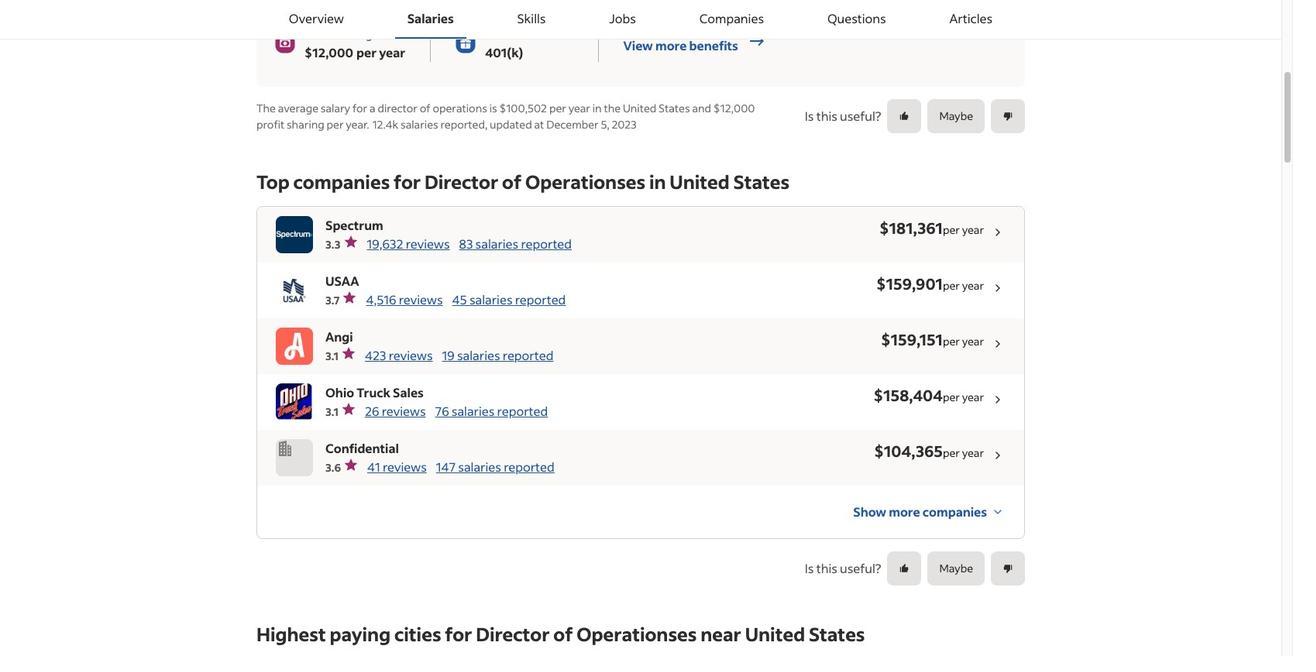 Task type: vqa. For each thing, say whether or not it's contained in the screenshot.
Most
no



Task type: describe. For each thing, give the bounding box(es) containing it.
salaries for $181,361
[[475, 235, 519, 251]]

ohio truck sales link
[[325, 384, 424, 400]]

2 horizontal spatial states
[[809, 622, 865, 646]]

26 reviews link
[[365, 402, 426, 420]]

salaries down the director
[[401, 117, 438, 131]]

reported for $181,361
[[521, 235, 572, 251]]

76 salaries reported link
[[435, 402, 548, 420]]

angi
[[325, 328, 353, 344]]

12.4k salaries reported, updated at december 5, 2023
[[372, 117, 637, 131]]

salary
[[321, 100, 350, 115]]

show more companies button
[[853, 495, 1006, 529]]

confidential
[[325, 440, 399, 456]]

per inside $159,151 per year
[[943, 334, 960, 348]]

2 horizontal spatial of
[[554, 622, 573, 646]]

year for $158,404
[[962, 389, 984, 404]]

ohio truck sales
[[325, 384, 424, 400]]

reviews for $104,365
[[383, 458, 427, 475]]

overview link
[[277, 0, 356, 39]]

read more about angi image
[[990, 336, 1006, 351]]

reported,
[[441, 117, 488, 131]]

per inside $159,901 per year
[[943, 278, 960, 293]]

paying
[[330, 622, 391, 646]]

average
[[278, 100, 319, 115]]

near
[[701, 622, 742, 646]]

the
[[256, 100, 276, 115]]

year inside the average salary for a director of operations  is $100,502 per year in the united states and  $12,000 profit sharing per year.
[[569, 100, 590, 115]]

19 salaries reported
[[442, 347, 554, 363]]

2023
[[612, 117, 637, 131]]

0 vertical spatial companies
[[293, 169, 390, 193]]

per down the salary
[[327, 117, 344, 131]]

profit sharing $12,000 per year
[[305, 27, 405, 60]]

reported for $158,404
[[497, 403, 548, 419]]

year for $181,361
[[962, 222, 984, 237]]

76
[[435, 403, 449, 419]]

$12,000 inside the average salary for a director of operations  is $100,502 per year in the united states and  $12,000 profit sharing per year.
[[714, 100, 755, 115]]

per up 'december'
[[549, 100, 566, 115]]

more for benefits
[[656, 37, 687, 53]]

of inside the average salary for a director of operations  is $100,502 per year in the united states and  $12,000 profit sharing per year.
[[420, 100, 431, 115]]

yes, it's helpful. image
[[899, 110, 910, 121]]

147 salaries reported link
[[436, 458, 555, 476]]

truck
[[357, 384, 391, 400]]

sales
[[393, 384, 424, 400]]

highest
[[256, 622, 326, 646]]

profit
[[256, 117, 285, 131]]

$181,361 per year
[[880, 217, 984, 238]]

3.3 link
[[325, 234, 358, 253]]

december
[[546, 117, 599, 131]]

19,632 reviews link
[[367, 234, 450, 253]]

26
[[365, 403, 379, 419]]

1 vertical spatial states
[[734, 169, 790, 193]]

show
[[853, 503, 887, 520]]

articles link
[[937, 0, 1005, 39]]

$159,901
[[876, 273, 943, 293]]

423 reviews
[[365, 347, 433, 363]]

4,516
[[366, 291, 396, 307]]

in inside the average salary for a director of operations  is $100,502 per year in the united states and  $12,000 profit sharing per year.
[[593, 100, 602, 115]]

0 vertical spatial director
[[425, 169, 498, 193]]

3.3
[[325, 237, 341, 251]]

a
[[370, 100, 376, 115]]

per inside $158,404 per year
[[943, 389, 960, 404]]

41
[[367, 458, 380, 475]]

$104,365
[[874, 441, 943, 461]]

sharing inside profit sharing $12,000 per year
[[335, 27, 373, 41]]

19
[[442, 347, 455, 363]]

year.
[[346, 117, 369, 131]]

is
[[489, 100, 497, 115]]

$159,151
[[881, 329, 943, 349]]

$159,151 per year
[[881, 329, 984, 349]]

maybe for maybe button for yes, it's helpful. icon
[[939, 561, 973, 576]]

maybe button for yes, it's helpful. icon
[[928, 551, 985, 585]]

cash
[[512, 27, 535, 41]]

year for $104,365
[[962, 445, 984, 460]]

united inside the average salary for a director of operations  is $100,502 per year in the united states and  $12,000 profit sharing per year.
[[623, 100, 657, 115]]

3.7 link
[[325, 290, 357, 309]]

83
[[459, 235, 473, 251]]

skills
[[517, 10, 546, 26]]

reviews for $159,151
[[389, 347, 433, 363]]

is for yes, it's helpful. icon
[[805, 560, 814, 576]]

per inside $104,365 per year
[[943, 445, 960, 460]]

per inside $181,361 per year
[[943, 222, 960, 237]]

19 salaries reported link
[[442, 346, 554, 365]]

view
[[623, 37, 653, 53]]

non-
[[485, 27, 512, 41]]

jobs
[[609, 10, 636, 26]]

reported for $104,365
[[504, 458, 555, 475]]

non-cash benefit 401(k)
[[485, 27, 573, 60]]

76 salaries reported
[[435, 403, 548, 419]]

benefit
[[537, 27, 573, 41]]

show more companies
[[853, 503, 987, 520]]

is this useful? for yes, it's helpful. image
[[805, 107, 881, 124]]

read more about confidential image
[[990, 448, 1006, 463]]

yes, it's helpful. image
[[899, 563, 910, 574]]

1 vertical spatial director
[[476, 622, 550, 646]]

$104,365 per year
[[874, 441, 984, 461]]

questions link
[[815, 0, 899, 39]]

view more benefits link
[[623, 31, 766, 55]]

41 reviews
[[367, 458, 427, 475]]

19,632
[[367, 235, 403, 251]]

19,632 reviews
[[367, 235, 450, 251]]

3.6 link
[[325, 458, 358, 476]]

salaries for $158,404
[[452, 403, 495, 419]]

companies link
[[687, 0, 776, 39]]

year for $159,901
[[962, 278, 984, 293]]

salaries for $104,365
[[458, 458, 501, 475]]

states inside the average salary for a director of operations  is $100,502 per year in the united states and  $12,000 profit sharing per year.
[[659, 100, 690, 115]]

updated
[[490, 117, 532, 131]]

usaa
[[325, 272, 359, 289]]

$159,901 per year
[[876, 273, 984, 293]]



Task type: locate. For each thing, give the bounding box(es) containing it.
2 is this useful? from the top
[[805, 560, 881, 576]]

year inside $159,151 per year
[[962, 334, 984, 348]]

united up 2023
[[623, 100, 657, 115]]

year inside $158,404 per year
[[962, 389, 984, 404]]

companies
[[699, 10, 764, 26]]

per left read more about usaa icon
[[943, 278, 960, 293]]

sharing
[[335, 27, 373, 41], [287, 117, 325, 131]]

useful?
[[840, 107, 881, 124], [840, 560, 881, 576]]

0 horizontal spatial sharing
[[287, 117, 325, 131]]

maybe button
[[928, 99, 985, 133], [928, 551, 985, 585]]

147
[[436, 458, 456, 475]]

1 useful? from the top
[[840, 107, 881, 124]]

$158,404
[[874, 385, 943, 405]]

reviews for $158,404
[[382, 403, 426, 419]]

45 salaries reported link
[[452, 290, 566, 309]]

for right the cities
[[445, 622, 472, 646]]

angi link
[[325, 328, 353, 344]]

year left read more about spectrum icon
[[962, 222, 984, 237]]

1 horizontal spatial more
[[889, 503, 920, 520]]

1 maybe button from the top
[[928, 99, 985, 133]]

useful? left yes, it's helpful. icon
[[840, 560, 881, 576]]

sharing right profit
[[335, 27, 373, 41]]

salaries for $159,901
[[470, 291, 513, 307]]

1 horizontal spatial companies
[[923, 503, 987, 520]]

147 salaries reported
[[436, 458, 555, 475]]

45 salaries reported
[[452, 291, 566, 307]]

$100,502
[[499, 100, 547, 115]]

0 vertical spatial useful?
[[840, 107, 881, 124]]

1 vertical spatial this
[[816, 560, 838, 576]]

1 vertical spatial companies
[[923, 503, 987, 520]]

united
[[623, 100, 657, 115], [670, 169, 730, 193], [745, 622, 805, 646]]

skills link
[[505, 0, 558, 39]]

reviews for $159,901
[[399, 291, 443, 307]]

1 horizontal spatial sharing
[[335, 27, 373, 41]]

2 horizontal spatial united
[[745, 622, 805, 646]]

1 vertical spatial of
[[502, 169, 522, 193]]

423
[[365, 347, 386, 363]]

1 vertical spatial sharing
[[287, 117, 325, 131]]

per left the read more about confidential icon
[[943, 445, 960, 460]]

12.4k
[[372, 117, 398, 131]]

per
[[356, 44, 377, 60], [549, 100, 566, 115], [327, 117, 344, 131], [943, 222, 960, 237], [943, 278, 960, 293], [943, 334, 960, 348], [943, 389, 960, 404], [943, 445, 960, 460]]

0 vertical spatial for
[[353, 100, 367, 115]]

0 horizontal spatial of
[[420, 100, 431, 115]]

per inside profit sharing $12,000 per year
[[356, 44, 377, 60]]

profit
[[305, 27, 333, 41]]

3.7
[[325, 293, 340, 307]]

0 vertical spatial in
[[593, 100, 602, 115]]

1 vertical spatial united
[[670, 169, 730, 193]]

no, it's not helpful. image for maybe button related to yes, it's helpful. image
[[1003, 110, 1014, 121]]

0 horizontal spatial states
[[659, 100, 690, 115]]

1 vertical spatial useful?
[[840, 560, 881, 576]]

in
[[593, 100, 602, 115], [649, 169, 666, 193]]

year for $159,151
[[962, 334, 984, 348]]

jobs link
[[597, 0, 648, 39]]

0 horizontal spatial $12,000
[[305, 44, 353, 60]]

3.1 link
[[325, 346, 356, 365], [325, 402, 356, 420]]

0 vertical spatial is this useful?
[[805, 107, 881, 124]]

$12,000 right and
[[714, 100, 755, 115]]

1 is from the top
[[805, 107, 814, 124]]

for inside the average salary for a director of operations  is $100,502 per year in the united states and  $12,000 profit sharing per year.
[[353, 100, 367, 115]]

1 horizontal spatial for
[[394, 169, 421, 193]]

401(k)
[[485, 44, 523, 60]]

1 horizontal spatial states
[[734, 169, 790, 193]]

1 vertical spatial $12,000
[[714, 100, 755, 115]]

salaries inside "link"
[[457, 347, 500, 363]]

2 3.1 from the top
[[325, 404, 339, 419]]

salaries right 45
[[470, 291, 513, 307]]

0 horizontal spatial united
[[623, 100, 657, 115]]

0 vertical spatial $12,000
[[305, 44, 353, 60]]

top
[[256, 169, 290, 193]]

more for companies
[[889, 503, 920, 520]]

0 vertical spatial states
[[659, 100, 690, 115]]

1 vertical spatial maybe button
[[928, 551, 985, 585]]

2 is from the top
[[805, 560, 814, 576]]

reported for $159,901
[[515, 291, 566, 307]]

read more about ohio truck sales image
[[990, 392, 1006, 407]]

1 vertical spatial no, it's not helpful. image
[[1003, 563, 1014, 574]]

highest paying cities for director of operationses near united states
[[256, 622, 865, 646]]

3.1 for $159,151
[[325, 348, 339, 363]]

director
[[378, 100, 418, 115]]

1 horizontal spatial united
[[670, 169, 730, 193]]

maybe button for yes, it's helpful. image
[[928, 99, 985, 133]]

of
[[420, 100, 431, 115], [502, 169, 522, 193], [554, 622, 573, 646]]

overview
[[289, 10, 344, 26]]

year inside $159,901 per year
[[962, 278, 984, 293]]

per left read more about angi image on the right bottom
[[943, 334, 960, 348]]

per left read more about spectrum icon
[[943, 222, 960, 237]]

for for salary
[[353, 100, 367, 115]]

1 horizontal spatial in
[[649, 169, 666, 193]]

reviews down the sales
[[382, 403, 426, 419]]

salaries right 147
[[458, 458, 501, 475]]

useful? left yes, it's helpful. image
[[840, 107, 881, 124]]

salaries link
[[395, 0, 466, 39]]

is this useful? left yes, it's helpful. image
[[805, 107, 881, 124]]

2 3.1 link from the top
[[325, 402, 356, 420]]

is for yes, it's helpful. image
[[805, 107, 814, 124]]

for for cities
[[445, 622, 472, 646]]

sharing down average
[[287, 117, 325, 131]]

$12,000 down profit
[[305, 44, 353, 60]]

reported
[[521, 235, 572, 251], [515, 291, 566, 307], [503, 347, 554, 363], [497, 403, 548, 419], [504, 458, 555, 475]]

1 vertical spatial 3.1 link
[[325, 402, 356, 420]]

year
[[379, 44, 405, 60], [569, 100, 590, 115], [962, 222, 984, 237], [962, 278, 984, 293], [962, 334, 984, 348], [962, 389, 984, 404], [962, 445, 984, 460]]

0 horizontal spatial companies
[[293, 169, 390, 193]]

maybe button right yes, it's helpful. image
[[928, 99, 985, 133]]

reviews for $181,361
[[406, 235, 450, 251]]

3.1 down angi
[[325, 348, 339, 363]]

reported down 45 salaries reported link
[[503, 347, 554, 363]]

2 this from the top
[[816, 560, 838, 576]]

0 vertical spatial this
[[816, 107, 838, 124]]

2 useful? from the top
[[840, 560, 881, 576]]

1 vertical spatial is
[[805, 560, 814, 576]]

2 no, it's not helpful. image from the top
[[1003, 563, 1014, 574]]

maybe right yes, it's helpful. icon
[[939, 561, 973, 576]]

reported down '19 salaries reported' "link"
[[497, 403, 548, 419]]

41 reviews link
[[367, 458, 427, 476]]

0 vertical spatial more
[[656, 37, 687, 53]]

1 horizontal spatial $12,000
[[714, 100, 755, 115]]

salaries
[[401, 117, 438, 131], [475, 235, 519, 251], [470, 291, 513, 307], [457, 347, 500, 363], [452, 403, 495, 419], [458, 458, 501, 475]]

5,
[[601, 117, 610, 131]]

reviews right 423
[[389, 347, 433, 363]]

companies up 'spectrum'
[[293, 169, 390, 193]]

year down salaries link
[[379, 44, 405, 60]]

reviews right '41'
[[383, 458, 427, 475]]

1 maybe from the top
[[939, 108, 973, 123]]

is this useful? left yes, it's helpful. icon
[[805, 560, 881, 576]]

4,516 reviews link
[[366, 290, 443, 309]]

operations
[[433, 100, 487, 115]]

reported down 83 salaries reported link
[[515, 291, 566, 307]]

1 vertical spatial operationses
[[577, 622, 697, 646]]

3.1 link down angi
[[325, 346, 356, 365]]

per up a
[[356, 44, 377, 60]]

3.1 for $158,404
[[325, 404, 339, 419]]

26 reviews
[[365, 403, 426, 419]]

0 vertical spatial sharing
[[335, 27, 373, 41]]

salaries for $159,151
[[457, 347, 500, 363]]

0 vertical spatial of
[[420, 100, 431, 115]]

more inside button
[[889, 503, 920, 520]]

3.1 down ohio
[[325, 404, 339, 419]]

0 horizontal spatial for
[[353, 100, 367, 115]]

more right view
[[656, 37, 687, 53]]

view more benefits
[[623, 37, 738, 53]]

united right near
[[745, 622, 805, 646]]

usaa link
[[325, 272, 359, 289]]

salaries right 76
[[452, 403, 495, 419]]

year left the read more about confidential icon
[[962, 445, 984, 460]]

1 is this useful? from the top
[[805, 107, 881, 124]]

1 this from the top
[[816, 107, 838, 124]]

2 horizontal spatial for
[[445, 622, 472, 646]]

more right the show
[[889, 503, 920, 520]]

83 salaries reported link
[[459, 234, 572, 253]]

no, it's not helpful. image for maybe button for yes, it's helpful. icon
[[1003, 563, 1014, 574]]

for left a
[[353, 100, 367, 115]]

per left read more about ohio truck sales image
[[943, 389, 960, 404]]

1 vertical spatial more
[[889, 503, 920, 520]]

1 vertical spatial 3.1
[[325, 404, 339, 419]]

reported down '76 salaries reported' link
[[504, 458, 555, 475]]

3.1 link for $159,151
[[325, 346, 356, 365]]

questions
[[828, 10, 886, 26]]

sharing inside the average salary for a director of operations  is $100,502 per year in the united states and  $12,000 profit sharing per year.
[[287, 117, 325, 131]]

show more companies image
[[990, 504, 1006, 520]]

0 vertical spatial no, it's not helpful. image
[[1003, 110, 1014, 121]]

2 maybe button from the top
[[928, 551, 985, 585]]

ohio
[[325, 384, 354, 400]]

2 maybe from the top
[[939, 561, 973, 576]]

1 3.1 link from the top
[[325, 346, 356, 365]]

0 vertical spatial 3.1 link
[[325, 346, 356, 365]]

1 horizontal spatial of
[[502, 169, 522, 193]]

is this useful? for yes, it's helpful. icon
[[805, 560, 881, 576]]

read more about usaa image
[[990, 280, 1006, 296]]

for down the 12.4k
[[394, 169, 421, 193]]

companies
[[293, 169, 390, 193], [923, 503, 987, 520]]

0 vertical spatial is
[[805, 107, 814, 124]]

read more about spectrum image
[[990, 224, 1006, 240]]

maybe
[[939, 108, 973, 123], [939, 561, 973, 576]]

45
[[452, 291, 467, 307]]

year up 'december'
[[569, 100, 590, 115]]

3.1 link for $158,404
[[325, 402, 356, 420]]

3.1 link down ohio
[[325, 402, 356, 420]]

0 vertical spatial maybe button
[[928, 99, 985, 133]]

companies inside show more companies button
[[923, 503, 987, 520]]

year inside profit sharing $12,000 per year
[[379, 44, 405, 60]]

3.6
[[325, 460, 341, 475]]

1 vertical spatial maybe
[[939, 561, 973, 576]]

cities
[[394, 622, 441, 646]]

0 vertical spatial maybe
[[939, 108, 973, 123]]

1 vertical spatial in
[[649, 169, 666, 193]]

year left read more about angi image on the right bottom
[[962, 334, 984, 348]]

1 no, it's not helpful. image from the top
[[1003, 110, 1014, 121]]

$158,404 per year
[[874, 385, 984, 405]]

$12,000 inside profit sharing $12,000 per year
[[305, 44, 353, 60]]

2 vertical spatial of
[[554, 622, 573, 646]]

2 vertical spatial united
[[745, 622, 805, 646]]

4,516 reviews
[[366, 291, 443, 307]]

at
[[534, 117, 544, 131]]

this for yes, it's helpful. icon
[[816, 560, 838, 576]]

the average salary for a director of operations  is $100,502 per year in the united states and  $12,000 profit sharing per year.
[[256, 100, 755, 131]]

year inside $104,365 per year
[[962, 445, 984, 460]]

$12,000
[[305, 44, 353, 60], [714, 100, 755, 115]]

companies left the show more companies icon
[[923, 503, 987, 520]]

the
[[604, 100, 621, 115]]

0 horizontal spatial in
[[593, 100, 602, 115]]

reviews left 45
[[399, 291, 443, 307]]

reported down the top companies for director of operationses in united states
[[521, 235, 572, 251]]

salaries
[[407, 10, 454, 26]]

3.1
[[325, 348, 339, 363], [325, 404, 339, 419]]

salaries right 83
[[475, 235, 519, 251]]

reported for $159,151
[[503, 347, 554, 363]]

year left read more about ohio truck sales image
[[962, 389, 984, 404]]

1 3.1 from the top
[[325, 348, 339, 363]]

salaries right 19
[[457, 347, 500, 363]]

reported inside "link"
[[503, 347, 554, 363]]

maybe button right yes, it's helpful. icon
[[928, 551, 985, 585]]

useful? for yes, it's helpful. image
[[840, 107, 881, 124]]

this for yes, it's helpful. image
[[816, 107, 838, 124]]

2 vertical spatial for
[[445, 622, 472, 646]]

benefits
[[689, 37, 738, 53]]

for
[[353, 100, 367, 115], [394, 169, 421, 193], [445, 622, 472, 646]]

united down and
[[670, 169, 730, 193]]

0 vertical spatial operationses
[[525, 169, 646, 193]]

no, it's not helpful. image
[[1003, 110, 1014, 121], [1003, 563, 1014, 574]]

2 vertical spatial states
[[809, 622, 865, 646]]

states
[[659, 100, 690, 115], [734, 169, 790, 193], [809, 622, 865, 646]]

0 vertical spatial united
[[623, 100, 657, 115]]

reviews left 83
[[406, 235, 450, 251]]

articles
[[950, 10, 993, 26]]

year left read more about usaa icon
[[962, 278, 984, 293]]

useful? for yes, it's helpful. icon
[[840, 560, 881, 576]]

year inside $181,361 per year
[[962, 222, 984, 237]]

83 salaries reported
[[459, 235, 572, 251]]

0 horizontal spatial more
[[656, 37, 687, 53]]

reviews
[[406, 235, 450, 251], [399, 291, 443, 307], [389, 347, 433, 363], [382, 403, 426, 419], [383, 458, 427, 475]]

0 vertical spatial 3.1
[[325, 348, 339, 363]]

1 vertical spatial is this useful?
[[805, 560, 881, 576]]

$181,361
[[880, 217, 943, 238]]

1 vertical spatial for
[[394, 169, 421, 193]]

this
[[816, 107, 838, 124], [816, 560, 838, 576]]

spectrum link
[[325, 217, 383, 233]]

maybe for maybe button related to yes, it's helpful. image
[[939, 108, 973, 123]]

maybe right yes, it's helpful. image
[[939, 108, 973, 123]]



